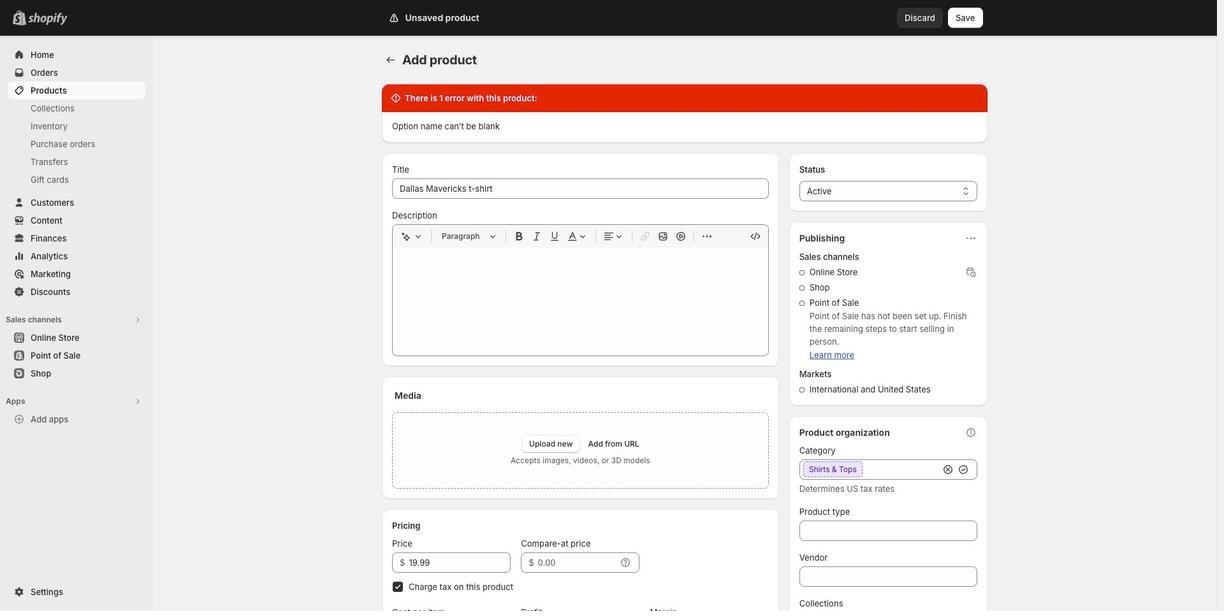 Task type: describe. For each thing, give the bounding box(es) containing it.
2   text field from the left
[[538, 553, 617, 573]]

Short sleeve t-shirt text field
[[392, 179, 769, 199]]

1   text field from the left
[[409, 553, 511, 573]]

shopify image
[[28, 13, 68, 26]]

Shirts & Tops text field
[[799, 460, 939, 480]]



Task type: vqa. For each thing, say whether or not it's contained in the screenshot.
Marketing
no



Task type: locate. For each thing, give the bounding box(es) containing it.
None text field
[[799, 567, 978, 587]]

1 horizontal spatial   text field
[[538, 553, 617, 573]]

0 horizontal spatial   text field
[[409, 553, 511, 573]]

  text field
[[409, 553, 511, 573], [538, 553, 617, 573]]

None text field
[[799, 521, 978, 541]]



